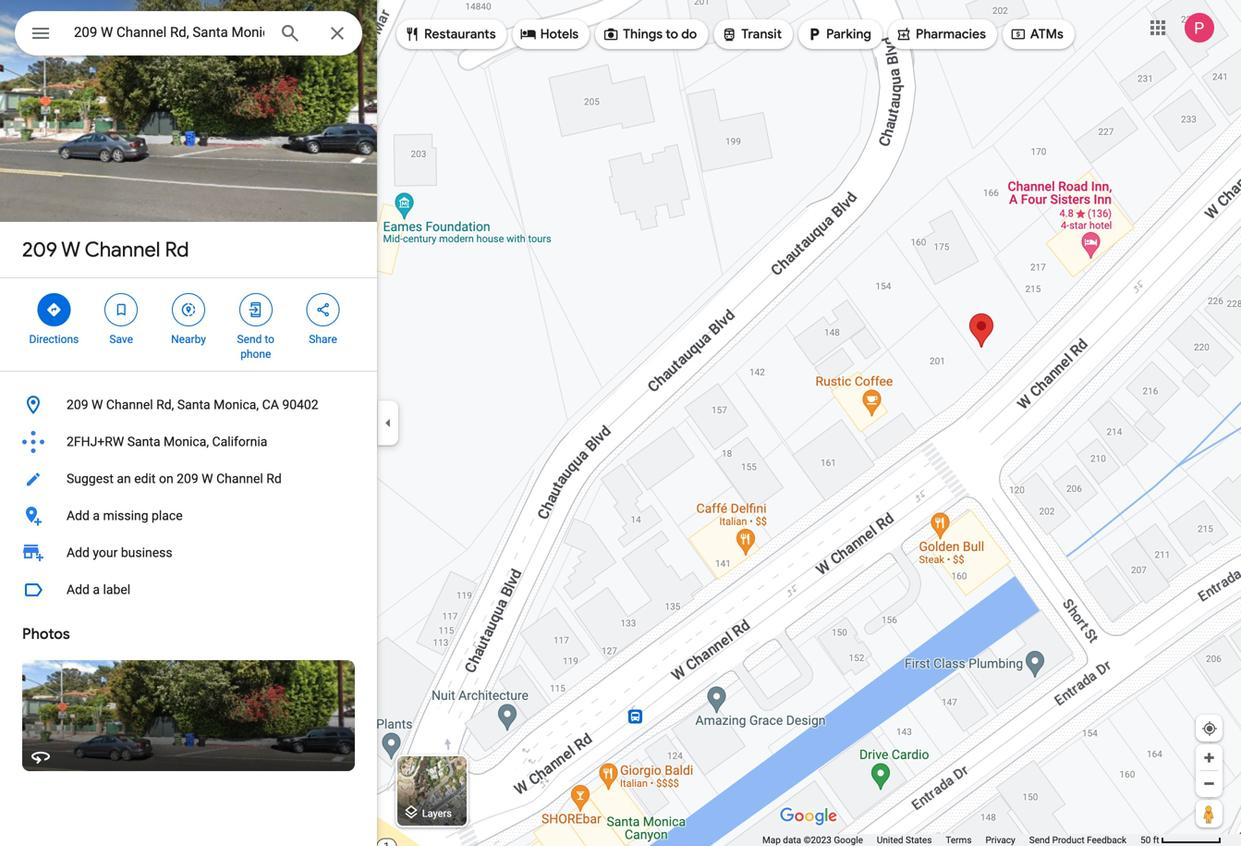 Task type: locate. For each thing, give the bounding box(es) containing it.
2 add from the top
[[67, 545, 90, 560]]

rd up ''
[[165, 237, 189, 263]]

monica, down 209 w channel rd, santa monica, ca 90402 button at the left of the page
[[164, 434, 209, 449]]

0 vertical spatial rd
[[165, 237, 189, 263]]

channel
[[85, 237, 160, 263], [106, 397, 153, 412], [216, 471, 263, 486]]

send up phone
[[237, 333, 262, 346]]

add a missing place
[[67, 508, 183, 523]]

an
[[117, 471, 131, 486]]

 button
[[15, 11, 67, 59]]

0 horizontal spatial rd
[[165, 237, 189, 263]]

3 add from the top
[[67, 582, 90, 597]]

50 ft button
[[1141, 834, 1222, 846]]


[[721, 24, 738, 44]]

privacy
[[986, 834, 1016, 846]]

send inside button
[[1030, 834, 1051, 846]]

1 add from the top
[[67, 508, 90, 523]]

209 up 
[[22, 237, 57, 263]]

1 vertical spatial santa
[[127, 434, 161, 449]]

1 a from the top
[[93, 508, 100, 523]]

2 horizontal spatial w
[[202, 471, 213, 486]]

send inside send to phone
[[237, 333, 262, 346]]

ca
[[262, 397, 279, 412]]

209 w channel rd main content
[[0, 0, 377, 846]]

a left the missing
[[93, 508, 100, 523]]

 restaurants
[[404, 24, 496, 44]]

to inside send to phone
[[265, 333, 275, 346]]

restaurants
[[424, 26, 496, 43]]

channel up 
[[85, 237, 160, 263]]

w up the 2fhj+rw
[[92, 397, 103, 412]]

1 horizontal spatial to
[[666, 26, 679, 43]]

0 vertical spatial 209
[[22, 237, 57, 263]]

add your business link
[[0, 534, 377, 571]]

0 vertical spatial add
[[67, 508, 90, 523]]

to inside  things to do
[[666, 26, 679, 43]]

rd
[[165, 237, 189, 263], [267, 471, 282, 486]]

add
[[67, 508, 90, 523], [67, 545, 90, 560], [67, 582, 90, 597]]


[[806, 24, 823, 44]]

footer inside google maps element
[[763, 834, 1141, 846]]

santa inside button
[[127, 434, 161, 449]]

states
[[906, 834, 932, 846]]

to up phone
[[265, 333, 275, 346]]

add a missing place button
[[0, 497, 377, 534]]

channel for rd,
[[106, 397, 153, 412]]

united
[[877, 834, 904, 846]]

to
[[666, 26, 679, 43], [265, 333, 275, 346]]

0 horizontal spatial 209
[[22, 237, 57, 263]]

209
[[22, 237, 57, 263], [67, 397, 88, 412], [177, 471, 199, 486]]

1 horizontal spatial send
[[1030, 834, 1051, 846]]

none field inside the 209 w channel rd, santa monica, ca 90402 field
[[74, 21, 264, 43]]

place
[[152, 508, 183, 523]]

data
[[783, 834, 802, 846]]

w for 209 w channel rd, santa monica, ca 90402
[[92, 397, 103, 412]]

send to phone
[[237, 333, 275, 361]]

collapse side panel image
[[378, 413, 399, 433]]

 transit
[[721, 24, 782, 44]]

send product feedback button
[[1030, 834, 1127, 846]]

on
[[159, 471, 174, 486]]

0 vertical spatial a
[[93, 508, 100, 523]]

add down suggest
[[67, 508, 90, 523]]

1 horizontal spatial 209
[[67, 397, 88, 412]]

pharmacies
[[916, 26, 987, 43]]

2fhj+rw santa monica, california button
[[0, 423, 377, 460]]

90402
[[282, 397, 319, 412]]

send
[[237, 333, 262, 346], [1030, 834, 1051, 846]]

 hotels
[[520, 24, 579, 44]]

 pharmacies
[[896, 24, 987, 44]]

0 horizontal spatial monica,
[[164, 434, 209, 449]]

label
[[103, 582, 131, 597]]

2fhj+rw santa monica, california
[[67, 434, 268, 449]]

rd down california
[[267, 471, 282, 486]]

1 horizontal spatial santa
[[177, 397, 211, 412]]

1 horizontal spatial rd
[[267, 471, 282, 486]]

add left label
[[67, 582, 90, 597]]

1 vertical spatial send
[[1030, 834, 1051, 846]]

w up 
[[61, 237, 80, 263]]

santa up edit
[[127, 434, 161, 449]]

1 vertical spatial a
[[93, 582, 100, 597]]

product
[[1053, 834, 1085, 846]]

phone
[[241, 348, 271, 361]]

0 horizontal spatial to
[[265, 333, 275, 346]]

map
[[763, 834, 781, 846]]

send left product
[[1030, 834, 1051, 846]]

0 vertical spatial w
[[61, 237, 80, 263]]

2 vertical spatial 209
[[177, 471, 199, 486]]

to left do
[[666, 26, 679, 43]]

1 vertical spatial rd
[[267, 471, 282, 486]]

suggest an edit on 209 w channel rd button
[[0, 460, 377, 497]]

add for add a label
[[67, 582, 90, 597]]

google account: payton hansen  
(payton.hansen@adept.ai) image
[[1185, 13, 1215, 43]]

0 horizontal spatial w
[[61, 237, 80, 263]]

layers
[[422, 808, 452, 819]]

w
[[61, 237, 80, 263], [92, 397, 103, 412], [202, 471, 213, 486]]

suggest
[[67, 471, 114, 486]]

0 vertical spatial santa
[[177, 397, 211, 412]]

50 ft
[[1141, 834, 1160, 846]]

2 vertical spatial add
[[67, 582, 90, 597]]

0 horizontal spatial santa
[[127, 434, 161, 449]]


[[404, 24, 421, 44]]

1 horizontal spatial monica,
[[214, 397, 259, 412]]

2 vertical spatial w
[[202, 471, 213, 486]]

w right on
[[202, 471, 213, 486]]

209 right on
[[177, 471, 199, 486]]

0 vertical spatial to
[[666, 26, 679, 43]]

santa inside button
[[177, 397, 211, 412]]

1 vertical spatial 209
[[67, 397, 88, 412]]

monica,
[[214, 397, 259, 412], [164, 434, 209, 449]]

add left the your
[[67, 545, 90, 560]]

channel left rd,
[[106, 397, 153, 412]]

santa
[[177, 397, 211, 412], [127, 434, 161, 449]]

united states button
[[877, 834, 932, 846]]

2 a from the top
[[93, 582, 100, 597]]

w for 209 w channel rd
[[61, 237, 80, 263]]

monica, left the ca
[[214, 397, 259, 412]]

1 vertical spatial add
[[67, 545, 90, 560]]

w inside 209 w channel rd, santa monica, ca 90402 button
[[92, 397, 103, 412]]

©2023
[[804, 834, 832, 846]]

1 vertical spatial to
[[265, 333, 275, 346]]

directions
[[29, 333, 79, 346]]

share
[[309, 333, 337, 346]]

1 horizontal spatial w
[[92, 397, 103, 412]]

footer containing map data ©2023 google
[[763, 834, 1141, 846]]

a left label
[[93, 582, 100, 597]]

a
[[93, 508, 100, 523], [93, 582, 100, 597]]


[[315, 300, 332, 320]]

1 vertical spatial w
[[92, 397, 103, 412]]

209 up the 2fhj+rw
[[67, 397, 88, 412]]

channel down california
[[216, 471, 263, 486]]

monica, inside button
[[214, 397, 259, 412]]

0 vertical spatial send
[[237, 333, 262, 346]]

santa right rd,
[[177, 397, 211, 412]]


[[520, 24, 537, 44]]

add a label
[[67, 582, 131, 597]]

209 W Channel Rd, Santa Monica, CA 90402 field
[[15, 11, 362, 55]]

nearby
[[171, 333, 206, 346]]

0 vertical spatial channel
[[85, 237, 160, 263]]

footer
[[763, 834, 1141, 846]]

1 vertical spatial monica,
[[164, 434, 209, 449]]

0 vertical spatial monica,
[[214, 397, 259, 412]]

0 horizontal spatial send
[[237, 333, 262, 346]]

ft
[[1154, 834, 1160, 846]]

1 vertical spatial channel
[[106, 397, 153, 412]]

None field
[[74, 21, 264, 43]]



Task type: vqa. For each thing, say whether or not it's contained in the screenshot.
the google
yes



Task type: describe. For each thing, give the bounding box(es) containing it.
save
[[109, 333, 133, 346]]

add for add a missing place
[[67, 508, 90, 523]]

add for add your business
[[67, 545, 90, 560]]

 parking
[[806, 24, 872, 44]]

send for send to phone
[[237, 333, 262, 346]]


[[603, 24, 620, 44]]

hotels
[[541, 26, 579, 43]]

california
[[212, 434, 268, 449]]

parking
[[827, 26, 872, 43]]

50
[[1141, 834, 1151, 846]]

a for label
[[93, 582, 100, 597]]

missing
[[103, 508, 148, 523]]

w inside suggest an edit on 209 w channel rd button
[[202, 471, 213, 486]]

add a label button
[[0, 571, 377, 608]]

transit
[[742, 26, 782, 43]]


[[30, 20, 52, 47]]


[[46, 300, 62, 320]]

do
[[682, 26, 697, 43]]

google maps element
[[0, 0, 1242, 846]]

zoom out image
[[1203, 777, 1217, 791]]

privacy button
[[986, 834, 1016, 846]]


[[1011, 24, 1027, 44]]

 search field
[[15, 11, 362, 59]]

209 for 209 w channel rd
[[22, 237, 57, 263]]

 atms
[[1011, 24, 1064, 44]]

feedback
[[1087, 834, 1127, 846]]

rd inside button
[[267, 471, 282, 486]]

 things to do
[[603, 24, 697, 44]]

209 w channel rd, santa monica, ca 90402 button
[[0, 386, 377, 423]]

terms
[[946, 834, 972, 846]]


[[180, 300, 197, 320]]

channel for rd
[[85, 237, 160, 263]]

show your location image
[[1202, 720, 1219, 737]]

a for missing
[[93, 508, 100, 523]]

zoom in image
[[1203, 751, 1217, 765]]

terms button
[[946, 834, 972, 846]]

209 for 209 w channel rd, santa monica, ca 90402
[[67, 397, 88, 412]]

suggest an edit on 209 w channel rd
[[67, 471, 282, 486]]

atms
[[1031, 26, 1064, 43]]

209 w channel rd
[[22, 237, 189, 263]]


[[896, 24, 913, 44]]

actions for 209 w channel rd region
[[0, 278, 377, 371]]

things
[[623, 26, 663, 43]]

209 w channel rd, santa monica, ca 90402
[[67, 397, 319, 412]]


[[113, 300, 130, 320]]


[[248, 300, 264, 320]]

2 horizontal spatial 209
[[177, 471, 199, 486]]

add your business
[[67, 545, 173, 560]]

edit
[[134, 471, 156, 486]]

rd,
[[156, 397, 174, 412]]

google
[[834, 834, 864, 846]]

2fhj+rw
[[67, 434, 124, 449]]

send for send product feedback
[[1030, 834, 1051, 846]]

monica, inside button
[[164, 434, 209, 449]]

your
[[93, 545, 118, 560]]

business
[[121, 545, 173, 560]]

photos
[[22, 625, 70, 644]]

united states
[[877, 834, 932, 846]]

show street view coverage image
[[1196, 800, 1223, 828]]

map data ©2023 google
[[763, 834, 864, 846]]

send product feedback
[[1030, 834, 1127, 846]]

2 vertical spatial channel
[[216, 471, 263, 486]]



